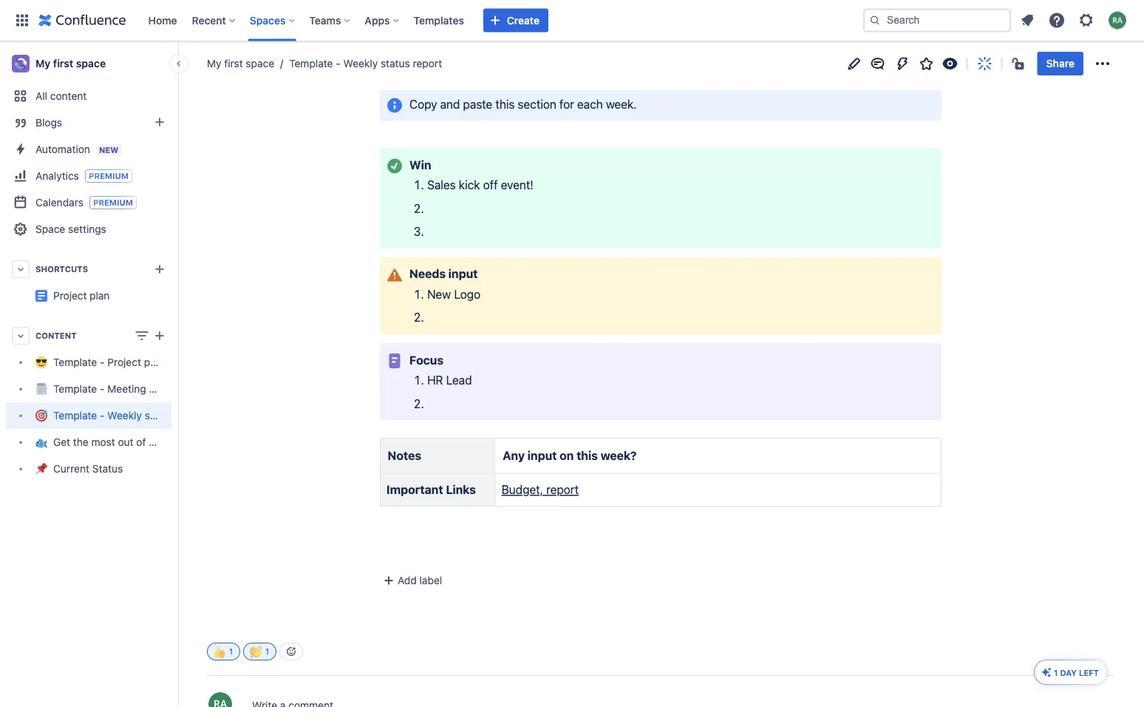Task type: vqa. For each thing, say whether or not it's contained in the screenshot.
each
yes



Task type: describe. For each thing, give the bounding box(es) containing it.
out
[[118, 436, 134, 448]]

change view image
[[133, 327, 151, 345]]

apps
[[365, 14, 390, 26]]

quick summary image
[[977, 55, 995, 72]]

tree inside space element
[[6, 349, 228, 482]]

1 horizontal spatial weekly
[[344, 57, 378, 70]]

star image
[[918, 55, 936, 72]]

last
[[414, 51, 432, 61]]

0 horizontal spatial my first space link
[[6, 49, 172, 78]]

space element
[[0, 41, 228, 707]]

copy
[[410, 97, 437, 111]]

premium icon image
[[1041, 666, 1053, 678]]

notification icon image
[[1019, 11, 1037, 29]]

current status
[[53, 463, 123, 475]]

calendars
[[36, 196, 84, 208]]

created
[[527, 37, 559, 47]]

1 horizontal spatial status
[[381, 57, 410, 70]]

,
[[522, 37, 525, 47]]

add label
[[398, 575, 442, 587]]

week?
[[601, 449, 637, 463]]

template - meeting notes link
[[6, 376, 176, 402]]

1 day left
[[1055, 668, 1100, 677]]

2 horizontal spatial space
[[246, 57, 274, 70]]

report inside tree
[[177, 409, 206, 422]]

needs input
[[410, 267, 478, 281]]

blogs
[[36, 116, 62, 129]]

no restrictions image
[[1012, 55, 1029, 72]]

share button
[[1038, 52, 1084, 75]]

important links
[[387, 483, 476, 497]]

1 for 1st "1" button from right
[[265, 647, 270, 657]]

get the most out of your team space link
[[6, 429, 228, 456]]

2 my from the left
[[207, 57, 222, 70]]

weekly inside tree
[[107, 409, 142, 422]]

settings icon image
[[1078, 11, 1096, 29]]

- for template - meeting notes link
[[100, 383, 105, 395]]

sales
[[428, 178, 456, 192]]

status inside space element
[[145, 409, 174, 422]]

owned
[[414, 37, 444, 47]]

2 vertical spatial report
[[547, 483, 579, 497]]

space settings link
[[6, 216, 172, 243]]

meeting
[[107, 383, 146, 395]]

by
[[446, 37, 456, 47]]

all content link
[[6, 83, 172, 109]]

panel note image
[[386, 353, 404, 370]]

any input on this week?
[[503, 449, 637, 463]]

teams
[[309, 14, 341, 26]]

new for new
[[99, 145, 119, 155]]

ruby anderson image
[[209, 693, 232, 707]]

paste
[[463, 97, 493, 111]]

and
[[441, 97, 460, 111]]

plan inside "link"
[[144, 356, 164, 368]]

calendars link
[[6, 189, 172, 216]]

0 horizontal spatial plan
[[90, 290, 110, 302]]

focus
[[410, 353, 444, 367]]

notes
[[388, 449, 422, 463]]

notes
[[149, 383, 176, 395]]

updated:
[[434, 51, 472, 61]]

global element
[[9, 0, 861, 41]]

off
[[483, 178, 498, 192]]

project for project plan link above change view icon
[[172, 284, 205, 296]]

my first space inside space element
[[36, 57, 106, 70]]

shortcuts
[[36, 264, 88, 274]]

2 my first space from the left
[[207, 57, 274, 70]]

create
[[507, 14, 540, 26]]

settings
[[68, 223, 106, 235]]

important
[[387, 483, 443, 497]]

win
[[410, 158, 432, 172]]

for
[[560, 97, 575, 111]]

project for project plan link below shortcuts dropdown button
[[53, 290, 87, 302]]

blogs link
[[6, 109, 172, 136]]

kick
[[459, 178, 480, 192]]

- down teams dropdown button at the top left
[[336, 57, 341, 70]]

all
[[36, 90, 47, 102]]

space settings
[[36, 223, 106, 235]]

get
[[53, 436, 70, 448]]

project plan for project plan link below shortcuts dropdown button
[[53, 290, 110, 302]]

template - project plan
[[53, 356, 164, 368]]

budget,
[[502, 483, 544, 497]]

current
[[53, 463, 89, 475]]

needs
[[410, 267, 446, 281]]

0 vertical spatial template - weekly status report link
[[274, 56, 442, 71]]

team
[[173, 436, 197, 448]]

1 day left button
[[1035, 660, 1107, 684]]

week.
[[606, 97, 637, 111]]

more actions image
[[1095, 55, 1112, 72]]

project plan link up change view icon
[[6, 283, 228, 309]]

new for new logo
[[428, 287, 451, 301]]

status
[[92, 463, 123, 475]]

panel info image
[[386, 97, 404, 114]]

your
[[149, 436, 170, 448]]

- for template - project plan "link"
[[100, 356, 105, 368]]

owned by
[[414, 37, 459, 47]]

Add label text field
[[379, 574, 494, 588]]

teams button
[[305, 9, 356, 32]]

apps button
[[360, 9, 405, 32]]

the
[[73, 436, 89, 448]]

project plan link down shortcuts dropdown button
[[53, 290, 110, 302]]

win sales kick off event!
[[410, 158, 534, 192]]

logo
[[454, 287, 481, 301]]

spaces button
[[245, 9, 301, 32]]

this for on
[[577, 449, 598, 463]]

left
[[1080, 668, 1100, 677]]



Task type: locate. For each thing, give the bounding box(es) containing it.
2 horizontal spatial report
[[547, 483, 579, 497]]

1 horizontal spatial my first space
[[207, 57, 274, 70]]

1 button
[[207, 643, 240, 661], [243, 643, 277, 661]]

recent button
[[188, 9, 241, 32]]

template for the bottom template - weekly status report link
[[53, 409, 97, 422]]

- up template - meeting notes link
[[100, 356, 105, 368]]

0 horizontal spatial this
[[496, 97, 515, 111]]

report down owned
[[413, 57, 442, 70]]

0 horizontal spatial first
[[53, 57, 73, 70]]

1 button left add reaction image
[[243, 643, 277, 661]]

template down template - project plan "link"
[[53, 383, 97, 395]]

1 vertical spatial template - weekly status report link
[[6, 402, 206, 429]]

0 vertical spatial premium image
[[85, 169, 132, 183]]

1 first from the left
[[53, 57, 73, 70]]

create button
[[484, 9, 549, 32]]

template down content dropdown button at the left top
[[53, 356, 97, 368]]

space up all content link
[[76, 57, 106, 70]]

premium image for analytics
[[85, 169, 132, 183]]

premium image
[[85, 169, 132, 183], [89, 196, 137, 209]]

premium image inside calendars 'link'
[[89, 196, 137, 209]]

my
[[36, 57, 51, 70], [207, 57, 222, 70]]

template up the
[[53, 409, 97, 422]]

1 horizontal spatial report
[[413, 57, 442, 70]]

1 vertical spatial input
[[528, 449, 557, 463]]

space inside get the most out of your team space link
[[199, 436, 228, 448]]

0 vertical spatial new
[[99, 145, 119, 155]]

input left on
[[528, 449, 557, 463]]

1 button up ruby anderson image
[[207, 643, 240, 661]]

input up logo
[[449, 267, 478, 281]]

template - project plan image
[[36, 290, 47, 302]]

project
[[172, 284, 205, 296], [53, 290, 87, 302], [107, 356, 141, 368]]

panel warning image
[[386, 267, 404, 284]]

stop watching image
[[942, 55, 960, 72]]

1 horizontal spatial plan
[[144, 356, 164, 368]]

0 horizontal spatial my
[[36, 57, 51, 70]]

2 horizontal spatial plan
[[208, 284, 228, 296]]

template - weekly status report link
[[274, 56, 442, 71], [6, 402, 206, 429]]

0 vertical spatial weekly
[[344, 57, 378, 70]]

1 left add reaction image
[[265, 647, 270, 657]]

search image
[[870, 14, 882, 26]]

template for template - project plan "link"
[[53, 356, 97, 368]]

1 horizontal spatial my
[[207, 57, 222, 70]]

templates
[[414, 14, 464, 26]]

2 horizontal spatial project
[[172, 284, 205, 296]]

weekly
[[344, 57, 378, 70], [107, 409, 142, 422]]

template - weekly status report link up most in the left of the page
[[6, 402, 206, 429]]

any
[[503, 449, 525, 463]]

label
[[420, 575, 442, 587]]

template - meeting notes
[[53, 383, 176, 395]]

first down recent popup button
[[224, 57, 243, 70]]

template - weekly status report
[[289, 57, 442, 70], [53, 409, 206, 422]]

automation
[[36, 143, 90, 155]]

input for needs
[[449, 267, 478, 281]]

premium image inside analytics link
[[85, 169, 132, 183]]

0 horizontal spatial weekly
[[107, 409, 142, 422]]

panel success image
[[386, 157, 404, 175]]

:dart: image
[[380, 0, 399, 16], [380, 0, 399, 16]]

content
[[36, 331, 77, 341]]

space down the spaces
[[246, 57, 274, 70]]

0 horizontal spatial template - weekly status report
[[53, 409, 206, 422]]

new
[[99, 145, 119, 155], [428, 287, 451, 301]]

0 vertical spatial report
[[413, 57, 442, 70]]

0 horizontal spatial 1 button
[[207, 643, 240, 661]]

add shortcut image
[[151, 260, 169, 278]]

template - project plan link
[[6, 349, 172, 376]]

event!
[[501, 178, 534, 192]]

1 1 button from the left
[[207, 643, 240, 661]]

, created
[[522, 37, 562, 47]]

report up "team"
[[177, 409, 206, 422]]

template inside template - meeting notes link
[[53, 383, 97, 395]]

weekly down apps
[[344, 57, 378, 70]]

my first space link down recent popup button
[[207, 56, 274, 71]]

1 horizontal spatial 1
[[265, 647, 270, 657]]

template inside template - project plan "link"
[[53, 356, 97, 368]]

hr
[[428, 373, 443, 387]]

add reaction image
[[285, 646, 297, 658]]

content
[[50, 90, 87, 102]]

0 horizontal spatial space
[[76, 57, 106, 70]]

new inside space element
[[99, 145, 119, 155]]

weekly up out
[[107, 409, 142, 422]]

share
[[1047, 57, 1075, 70]]

lead
[[446, 373, 472, 387]]

templates link
[[409, 9, 469, 32]]

each
[[578, 97, 603, 111]]

project plan for project plan link above change view icon
[[172, 284, 228, 296]]

tree containing template - project plan
[[6, 349, 228, 482]]

new up analytics link
[[99, 145, 119, 155]]

1
[[229, 647, 234, 657], [265, 647, 270, 657], [1055, 668, 1059, 677]]

0 horizontal spatial status
[[145, 409, 174, 422]]

1 horizontal spatial my first space link
[[207, 56, 274, 71]]

my first space down recent popup button
[[207, 57, 274, 70]]

1 inside dropdown button
[[1055, 668, 1059, 677]]

add
[[398, 575, 417, 587]]

1 horizontal spatial first
[[224, 57, 243, 70]]

1 right the premium icon
[[1055, 668, 1059, 677]]

:thumbsup: image
[[214, 646, 226, 658], [214, 646, 226, 658]]

first inside space element
[[53, 57, 73, 70]]

1 horizontal spatial project plan
[[172, 284, 228, 296]]

1 vertical spatial premium image
[[89, 196, 137, 209]]

tree
[[6, 349, 228, 482]]

1 horizontal spatial project
[[107, 356, 141, 368]]

1 my from the left
[[36, 57, 51, 70]]

shortcuts button
[[6, 256, 172, 283]]

1 horizontal spatial this
[[577, 449, 598, 463]]

automation menu button icon image
[[895, 55, 912, 72]]

help icon image
[[1049, 11, 1067, 29]]

status
[[381, 57, 410, 70], [145, 409, 174, 422]]

status left last
[[381, 57, 410, 70]]

0 horizontal spatial my first space
[[36, 57, 106, 70]]

of
[[136, 436, 146, 448]]

1 vertical spatial weekly
[[107, 409, 142, 422]]

1 horizontal spatial template - weekly status report
[[289, 57, 442, 70]]

1 vertical spatial status
[[145, 409, 174, 422]]

1 my first space from the left
[[36, 57, 106, 70]]

status up your on the bottom
[[145, 409, 174, 422]]

0 horizontal spatial report
[[177, 409, 206, 422]]

get the most out of your team space
[[53, 436, 228, 448]]

premium image down analytics link
[[89, 196, 137, 209]]

template for template - meeting notes link
[[53, 383, 97, 395]]

analytics link
[[6, 163, 172, 189]]

template - weekly status report down apps
[[289, 57, 442, 70]]

create a blog image
[[151, 113, 169, 131]]

1 vertical spatial new
[[428, 287, 451, 301]]

1 horizontal spatial new
[[428, 287, 451, 301]]

confluence image
[[38, 11, 126, 29], [38, 11, 126, 29]]

1 for 2nd "1" button from the right
[[229, 647, 234, 657]]

your profile and preferences image
[[1109, 11, 1127, 29]]

0 horizontal spatial new
[[99, 145, 119, 155]]

spaces
[[250, 14, 286, 26]]

current status link
[[6, 456, 172, 482]]

home link
[[144, 9, 182, 32]]

budget, report
[[502, 483, 579, 497]]

0 vertical spatial this
[[496, 97, 515, 111]]

1 horizontal spatial template - weekly status report link
[[274, 56, 442, 71]]

- for the bottom template - weekly status report link
[[100, 409, 105, 422]]

1 up ruby anderson image
[[229, 647, 234, 657]]

0 horizontal spatial project plan
[[53, 290, 110, 302]]

create content image
[[151, 327, 169, 345]]

1 horizontal spatial space
[[199, 436, 228, 448]]

this
[[496, 97, 515, 111], [577, 449, 598, 463]]

this right paste
[[496, 97, 515, 111]]

2 1 button from the left
[[243, 643, 277, 661]]

0 vertical spatial template - weekly status report
[[289, 57, 442, 70]]

last updated:
[[414, 51, 474, 61]]

banner
[[0, 0, 1145, 41]]

premium image up calendars 'link'
[[85, 169, 132, 183]]

1 horizontal spatial 1 button
[[243, 643, 277, 661]]

space
[[76, 57, 106, 70], [246, 57, 274, 70], [199, 436, 228, 448]]

space right "team"
[[199, 436, 228, 448]]

- up most in the left of the page
[[100, 409, 105, 422]]

space
[[36, 223, 65, 235]]

recent
[[192, 14, 226, 26]]

template - weekly status report inside space element
[[53, 409, 206, 422]]

0 vertical spatial input
[[449, 267, 478, 281]]

- left meeting
[[100, 383, 105, 395]]

my first space up content
[[36, 57, 106, 70]]

template - weekly status report down meeting
[[53, 409, 206, 422]]

section
[[518, 97, 557, 111]]

edit this page image
[[846, 55, 864, 72]]

2 first from the left
[[224, 57, 243, 70]]

first up "all content"
[[53, 57, 73, 70]]

copy image
[[379, 149, 396, 167]]

on
[[560, 449, 574, 463]]

input
[[449, 267, 478, 281], [528, 449, 557, 463]]

my inside space element
[[36, 57, 51, 70]]

banner containing home
[[0, 0, 1145, 41]]

input for any
[[528, 449, 557, 463]]

0 horizontal spatial 1
[[229, 647, 234, 657]]

focus hr lead
[[410, 353, 472, 387]]

2 horizontal spatial 1
[[1055, 668, 1059, 677]]

my up all at left top
[[36, 57, 51, 70]]

0 vertical spatial status
[[381, 57, 410, 70]]

0 horizontal spatial input
[[449, 267, 478, 281]]

appswitcher icon image
[[13, 11, 31, 29]]

most
[[91, 436, 115, 448]]

plan
[[208, 284, 228, 296], [90, 290, 110, 302], [144, 356, 164, 368]]

content button
[[6, 322, 172, 349]]

this for paste
[[496, 97, 515, 111]]

my down recent popup button
[[207, 57, 222, 70]]

template down teams
[[289, 57, 333, 70]]

this right on
[[577, 449, 598, 463]]

1 vertical spatial this
[[577, 449, 598, 463]]

1 horizontal spatial input
[[528, 449, 557, 463]]

my first space link
[[6, 49, 172, 78], [207, 56, 274, 71]]

day
[[1061, 668, 1078, 677]]

0 horizontal spatial template - weekly status report link
[[6, 402, 206, 429]]

new logo
[[428, 287, 481, 301]]

premium image for calendars
[[89, 196, 137, 209]]

home
[[148, 14, 177, 26]]

- inside "link"
[[100, 356, 105, 368]]

report
[[413, 57, 442, 70], [177, 409, 206, 422], [547, 483, 579, 497]]

my first space link up all content link
[[6, 49, 172, 78]]

new down needs input
[[428, 287, 451, 301]]

0 horizontal spatial project
[[53, 290, 87, 302]]

all content
[[36, 90, 87, 102]]

analytics
[[36, 169, 79, 182]]

links
[[446, 483, 476, 497]]

-
[[336, 57, 341, 70], [100, 356, 105, 368], [100, 383, 105, 395], [100, 409, 105, 422]]

Search field
[[864, 9, 1012, 32]]

template - weekly status report link down apps
[[274, 56, 442, 71]]

project inside "link"
[[107, 356, 141, 368]]

project plan
[[172, 284, 228, 296], [53, 290, 110, 302]]

1 vertical spatial template - weekly status report
[[53, 409, 206, 422]]

1 vertical spatial report
[[177, 409, 206, 422]]

:clap: image
[[250, 646, 262, 658], [250, 646, 262, 658]]

copy and paste this section for each week.
[[410, 97, 637, 111]]

report down on
[[547, 483, 579, 497]]

template
[[289, 57, 333, 70], [53, 356, 97, 368], [53, 383, 97, 395], [53, 409, 97, 422]]



